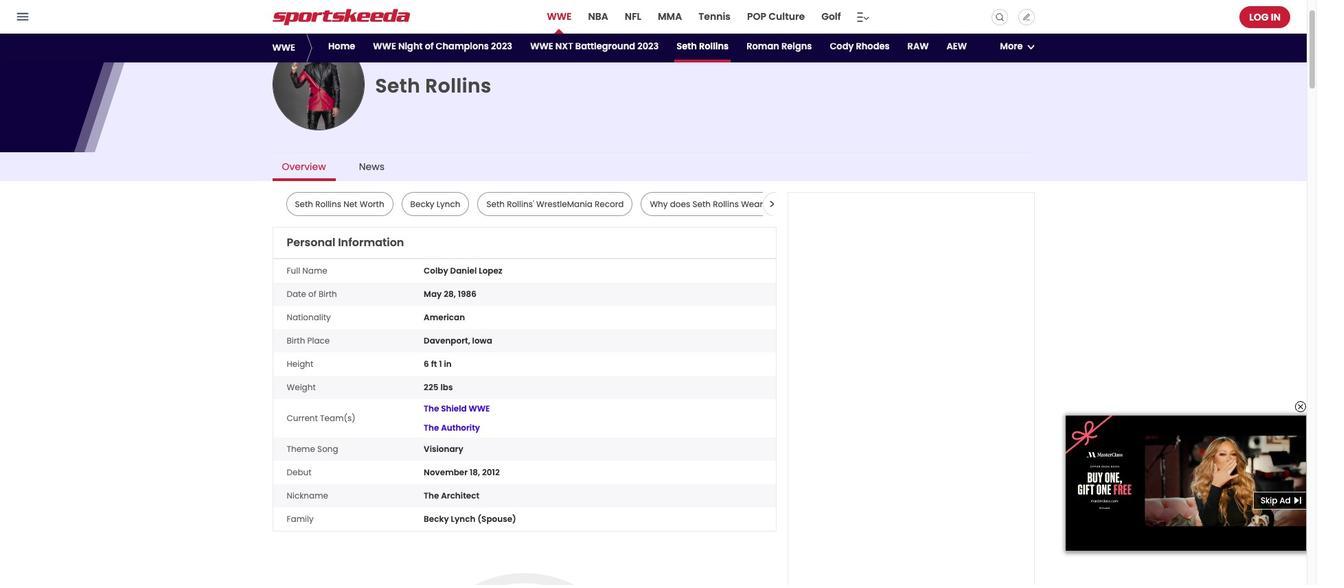 Task type: locate. For each thing, give the bounding box(es) containing it.
seth rollins link
[[675, 34, 731, 63]]

lynch
[[437, 199, 461, 210], [451, 514, 476, 525]]

rollins down tennis link
[[699, 40, 729, 53]]

birth
[[319, 289, 337, 300], [287, 335, 305, 347]]

nxt
[[556, 40, 573, 53]]

seth rollins up home
[[328, 5, 375, 17]]

becky down the architect
[[424, 514, 449, 525]]

tennis link
[[697, 0, 732, 34]]

net
[[344, 199, 358, 210]]

writers home image
[[1022, 13, 1031, 21]]

log in
[[1250, 10, 1281, 24]]

roman
[[747, 40, 780, 53]]

pop
[[747, 10, 767, 23]]

height
[[287, 359, 313, 370]]

18,
[[470, 467, 480, 479]]

lynch up colby on the top left of the page
[[437, 199, 461, 210]]

0 horizontal spatial of
[[308, 289, 316, 300]]

225 lbs
[[424, 382, 453, 394]]

nickname
[[287, 490, 328, 502]]

rollins inside "link"
[[699, 40, 729, 53]]

birth left place
[[287, 335, 305, 347]]

ad
[[1280, 495, 1291, 507]]

1 vertical spatial in
[[444, 359, 452, 370]]

battleground
[[576, 40, 635, 53]]

in
[[1271, 10, 1281, 24], [444, 359, 452, 370]]

3 the from the top
[[424, 490, 439, 502]]

2023 down nfl link
[[638, 40, 659, 53]]

1 horizontal spatial of
[[425, 40, 434, 53]]

lynch down architect on the left bottom
[[451, 514, 476, 525]]

the authority
[[424, 422, 480, 434]]

2 vertical spatial seth rollins
[[375, 73, 492, 100]]

one
[[765, 199, 782, 210]]

becky
[[410, 199, 435, 210], [424, 514, 449, 525]]

of
[[425, 40, 434, 53], [308, 289, 316, 300]]

current team(s)
[[287, 413, 356, 425]]

2 vertical spatial the
[[424, 490, 439, 502]]

the inside "link"
[[424, 422, 439, 434]]

sportskeeda logo image
[[272, 9, 410, 25]]

wwe nxt battleground 2023
[[530, 40, 659, 53]]

2023 right champions
[[491, 40, 513, 53]]

2 the from the top
[[424, 422, 439, 434]]

0 horizontal spatial 2023
[[491, 40, 513, 53]]

0 horizontal spatial birth
[[287, 335, 305, 347]]

0 vertical spatial of
[[425, 40, 434, 53]]

reigns
[[782, 40, 812, 53]]

1 horizontal spatial 2023
[[638, 40, 659, 53]]

1 horizontal spatial birth
[[319, 289, 337, 300]]

the down the 225
[[424, 403, 439, 415]]

rollins
[[349, 5, 375, 17], [699, 40, 729, 53], [425, 73, 492, 100], [315, 199, 341, 210], [713, 199, 739, 210]]

1 vertical spatial of
[[308, 289, 316, 300]]

1986
[[458, 289, 477, 300]]

davenport,
[[424, 335, 470, 347]]

seth rollins net worth
[[295, 199, 384, 210]]

seth
[[328, 5, 347, 17], [677, 40, 697, 53], [375, 73, 421, 100], [295, 199, 313, 210], [487, 199, 505, 210], [693, 199, 711, 210]]

date of birth
[[287, 289, 337, 300]]

the up visionary
[[424, 422, 439, 434]]

shield
[[441, 403, 467, 415]]

date
[[287, 289, 306, 300]]

2 horizontal spatial seth rollins
[[677, 40, 729, 53]]

becky right worth
[[410, 199, 435, 210]]

why does seth rollins wear one glove? link
[[650, 199, 812, 210]]

in right log
[[1271, 10, 1281, 24]]

name
[[302, 265, 327, 277]]

1 vertical spatial lynch
[[451, 514, 476, 525]]

0 horizontal spatial seth rollins
[[328, 5, 375, 17]]

the for the authority
[[424, 422, 439, 434]]

1 the from the top
[[424, 403, 439, 415]]

1 vertical spatial seth rollins
[[677, 40, 729, 53]]

overview
[[282, 160, 326, 174]]

home link
[[326, 34, 357, 63]]

of inside the wwe night of champions 2023 link
[[425, 40, 434, 53]]

of right date
[[308, 289, 316, 300]]

raw
[[908, 40, 929, 53]]

6
[[424, 359, 429, 370]]

list icon image
[[856, 9, 869, 25]]

the shield wwe link
[[424, 403, 490, 416]]

in right 1
[[444, 359, 452, 370]]

cody rhodes link
[[828, 34, 892, 63]]

becky for becky lynch (spouse)
[[424, 514, 449, 525]]

why
[[650, 199, 668, 210]]

seth rollins inside "link"
[[677, 40, 729, 53]]

the
[[424, 403, 439, 415], [424, 422, 439, 434], [424, 490, 439, 502]]

1 vertical spatial the
[[424, 422, 439, 434]]

golf
[[822, 10, 841, 23]]

seth down mma link at the top of the page
[[677, 40, 697, 53]]

0 vertical spatial the
[[424, 403, 439, 415]]

0 horizontal spatial in
[[444, 359, 452, 370]]

seth rollins
[[328, 5, 375, 17], [677, 40, 729, 53], [375, 73, 492, 100]]

225
[[424, 382, 439, 394]]

mma link
[[657, 0, 684, 34]]

of right night
[[425, 40, 434, 53]]

0 vertical spatial lynch
[[437, 199, 461, 210]]

news
[[359, 160, 385, 174]]

culture
[[769, 10, 805, 23]]

ft
[[431, 359, 437, 370]]

golf link
[[820, 0, 843, 34]]

architect
[[441, 490, 480, 502]]

seth rollins down the wwe night of champions 2023 link
[[375, 73, 492, 100]]

the down november
[[424, 490, 439, 502]]

0 vertical spatial becky
[[410, 199, 435, 210]]

may 28, 1986
[[424, 289, 477, 300]]

theme song
[[287, 444, 338, 455]]

2023
[[491, 40, 513, 53], [638, 40, 659, 53]]

current
[[287, 413, 318, 425]]

lopez
[[479, 265, 503, 277]]

cody
[[830, 40, 854, 53]]

1 vertical spatial birth
[[287, 335, 305, 347]]

1 vertical spatial becky
[[424, 514, 449, 525]]

1 horizontal spatial in
[[1271, 10, 1281, 24]]

wwe
[[294, 5, 315, 17], [547, 10, 572, 23], [373, 40, 396, 53], [530, 40, 553, 53], [272, 41, 295, 54], [469, 403, 490, 415]]

information
[[338, 235, 404, 251]]

becky lynch
[[410, 199, 461, 210]]

weight
[[287, 382, 316, 394]]

2 2023 from the left
[[638, 40, 659, 53]]

becky lynch (spouse)
[[424, 514, 516, 525]]

birth down name
[[319, 289, 337, 300]]

rhodes
[[856, 40, 890, 53]]

news link
[[349, 155, 394, 181]]

2012
[[482, 467, 500, 479]]

seth rollins down tennis link
[[677, 40, 729, 53]]



Task type: vqa. For each thing, say whether or not it's contained in the screenshot.


Task type: describe. For each thing, give the bounding box(es) containing it.
rollins left net
[[315, 199, 341, 210]]

1
[[439, 359, 442, 370]]

champions
[[436, 40, 489, 53]]

log in link
[[1240, 6, 1291, 28]]

0 vertical spatial birth
[[319, 289, 337, 300]]

nba
[[588, 10, 609, 23]]

the for the architect
[[424, 490, 439, 502]]

the for the shield wwe
[[424, 403, 439, 415]]

full name
[[287, 265, 327, 277]]

seth rollins image
[[272, 38, 364, 131]]

seth rollins' wrestlemania record
[[487, 199, 624, 210]]

wwe night of champions 2023
[[373, 40, 513, 53]]

seth down overview link
[[295, 199, 313, 210]]

more
[[1000, 40, 1023, 53]]

seth rollins' wrestlemania record link
[[487, 199, 624, 210]]

wear
[[741, 199, 763, 210]]

colby
[[424, 265, 448, 277]]

record
[[595, 199, 624, 210]]

why does seth rollins wear one glove?
[[650, 199, 812, 210]]

daniel
[[450, 265, 477, 277]]

roman reigns link
[[745, 34, 814, 63]]

davenport, iowa
[[424, 335, 492, 347]]

1 horizontal spatial seth rollins
[[375, 73, 492, 100]]

home
[[328, 40, 355, 53]]

seth rollins net worth link
[[295, 199, 384, 210]]

0 vertical spatial seth rollins
[[328, 5, 375, 17]]

may
[[424, 289, 442, 300]]

family
[[287, 514, 314, 525]]

skip ad
[[1261, 495, 1291, 507]]

6 ft 1 in
[[424, 359, 452, 370]]

the architect
[[424, 490, 480, 502]]

scroll button icon image
[[770, 201, 775, 208]]

glove?
[[784, 199, 812, 210]]

becky for becky lynch
[[410, 199, 435, 210]]

wrestlemania
[[536, 199, 593, 210]]

becky lynch link
[[410, 199, 461, 210]]

american
[[424, 312, 465, 324]]

seth inside "link"
[[677, 40, 697, 53]]

personal
[[287, 235, 335, 251]]

song
[[317, 444, 338, 455]]

seth up home
[[328, 5, 347, 17]]

personal information
[[287, 235, 404, 251]]

the authority link
[[424, 422, 480, 435]]

seth down night
[[375, 73, 421, 100]]

wwe night of champions 2023 link
[[371, 34, 515, 63]]

november
[[424, 467, 468, 479]]

debut
[[287, 467, 312, 479]]

rollins'
[[507, 199, 534, 210]]

nba link
[[587, 0, 610, 34]]

rollins down champions
[[425, 73, 492, 100]]

lynch for becky lynch
[[437, 199, 461, 210]]

1 horizontal spatial wwe link
[[546, 0, 573, 34]]

raw link
[[906, 34, 931, 63]]

does
[[670, 199, 691, 210]]

authority
[[441, 422, 480, 434]]

team(s)
[[320, 413, 356, 425]]

lbs
[[441, 382, 453, 394]]

place
[[307, 335, 330, 347]]

visionary
[[424, 444, 463, 455]]

seth left rollins'
[[487, 199, 505, 210]]

cody rhodes
[[830, 40, 890, 53]]

28,
[[444, 289, 456, 300]]

theme
[[287, 444, 315, 455]]

colby daniel lopez
[[424, 265, 503, 277]]

birth place
[[287, 335, 330, 347]]

overview link
[[272, 155, 336, 181]]

night
[[398, 40, 423, 53]]

rollins left "wear"
[[713, 199, 739, 210]]

1 2023 from the left
[[491, 40, 513, 53]]

nationality
[[287, 312, 331, 324]]

the shield wwe
[[424, 403, 490, 415]]

full
[[287, 265, 300, 277]]

mma
[[658, 10, 682, 23]]

pop culture link
[[746, 0, 807, 34]]

aew link
[[945, 34, 969, 63]]

log
[[1250, 10, 1269, 24]]

nfl link
[[624, 0, 643, 34]]

lynch for becky lynch (spouse)
[[451, 514, 476, 525]]

seth right the does
[[693, 199, 711, 210]]

(spouse)
[[478, 514, 516, 525]]

aew
[[947, 40, 967, 53]]

tennis
[[699, 10, 731, 23]]

0 horizontal spatial wwe link
[[294, 5, 315, 18]]

0 vertical spatial in
[[1271, 10, 1281, 24]]

rollins up home
[[349, 5, 375, 17]]

chevron down image
[[1027, 44, 1035, 49]]

pop culture
[[747, 10, 805, 23]]



